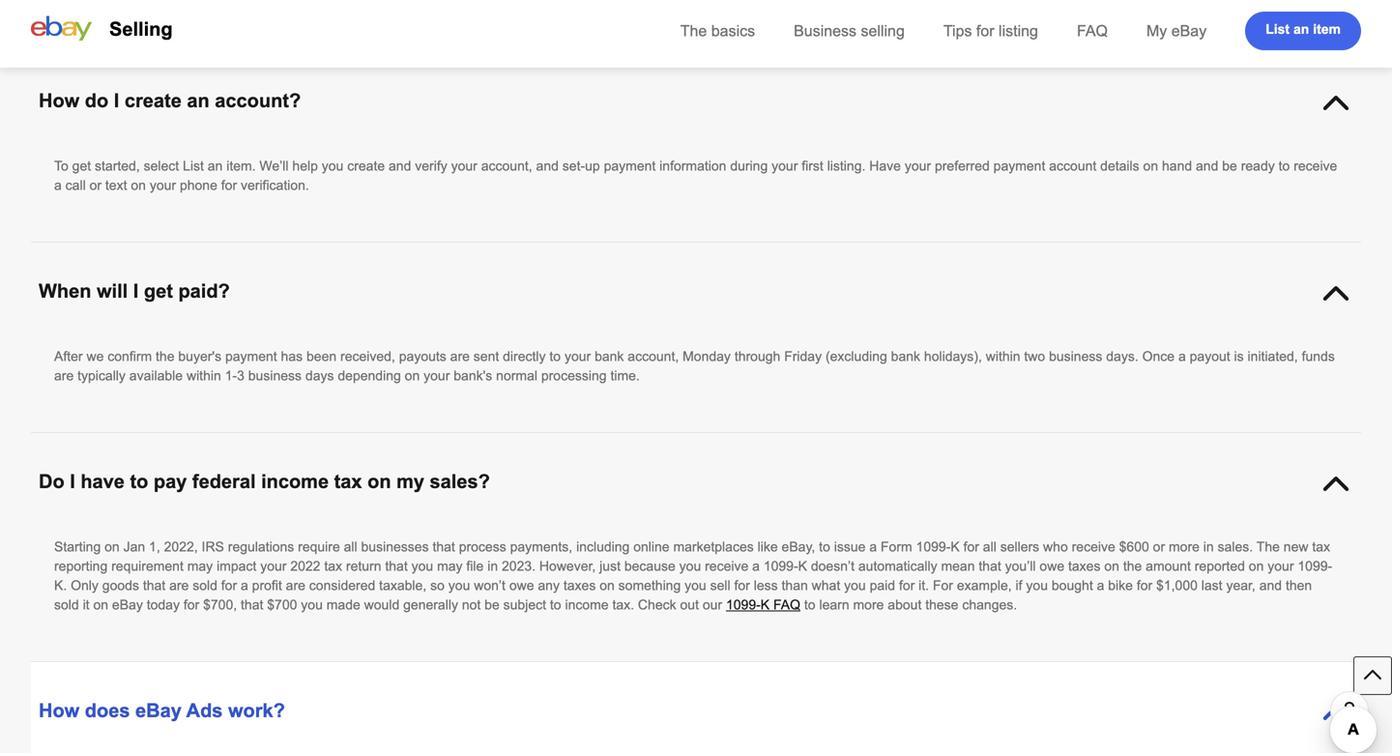 Task type: locate. For each thing, give the bounding box(es) containing it.
1 vertical spatial how
[[39, 700, 79, 721]]

k up mean
[[951, 539, 960, 554]]

0 vertical spatial taxes
[[1068, 559, 1101, 574]]

1 vertical spatial taxes
[[564, 578, 596, 593]]

the up available
[[156, 349, 175, 364]]

0 vertical spatial owe
[[1040, 559, 1065, 574]]

do i have to pay federal income tax on my sales?
[[39, 471, 490, 492]]

owe down "2023."
[[509, 578, 534, 593]]

0 horizontal spatial income
[[261, 471, 329, 492]]

are up 'bank's'
[[450, 349, 470, 364]]

1 horizontal spatial create
[[347, 159, 385, 174]]

1 vertical spatial in
[[487, 559, 498, 574]]

a right the once
[[1179, 349, 1186, 364]]

tips for listing
[[943, 22, 1038, 40]]

1 vertical spatial an
[[187, 90, 210, 111]]

0 vertical spatial i
[[114, 90, 119, 111]]

the inside the starting on jan 1, 2022, irs regulations require all businesses that process payments, including online marketplaces like ebay, to issue a form 1099-k for all sellers who receive $600 or more in sales. the new tax reporting requirement may impact your 2022 tax return that you may file in 2023. however, just because you receive a 1099-k doesn't automatically mean that you'll owe taxes on the amount reported on your 1099- k. only goods that are sold for a profit are considered taxable, so you won't owe any taxes on something you sell for less than what you paid for it. for example, if you bought a bike for $1,000 last year, and then sold it on ebay today for $700, that $700 you made would generally not be subject to income tax. check out our
[[1123, 559, 1142, 574]]

on down payouts
[[405, 368, 420, 383]]

business down "has"
[[248, 368, 302, 383]]

0 vertical spatial tax
[[334, 471, 362, 492]]

bank left holidays),
[[891, 349, 920, 364]]

confirm
[[108, 349, 152, 364]]

paid?
[[178, 280, 230, 302]]

that
[[433, 539, 455, 554], [385, 559, 408, 574], [979, 559, 1001, 574], [143, 578, 166, 593], [241, 598, 263, 612]]

selling
[[861, 22, 905, 40]]

information
[[660, 159, 727, 174]]

in
[[1204, 539, 1214, 554], [487, 559, 498, 574]]

you right help
[[322, 159, 344, 174]]

0 horizontal spatial all
[[344, 539, 357, 554]]

what
[[812, 578, 840, 593]]

1 horizontal spatial all
[[983, 539, 997, 554]]

0 horizontal spatial list
[[183, 159, 204, 174]]

sell
[[710, 578, 731, 593]]

1 horizontal spatial may
[[437, 559, 463, 574]]

2 vertical spatial receive
[[705, 559, 749, 574]]

1 vertical spatial list
[[183, 159, 204, 174]]

your up profit
[[260, 559, 287, 574]]

2 may from the left
[[437, 559, 463, 574]]

you inside to get started, select list an item. we'll help you create and verify your account, and set-up payment information during your first listing. have your preferred payment account details on hand and be ready to receive a call or text on your phone for verification.
[[322, 159, 344, 174]]

k.
[[54, 578, 67, 593]]

year,
[[1226, 578, 1256, 593]]

income left tax.
[[565, 598, 609, 612]]

initiated,
[[1248, 349, 1298, 364]]

k
[[951, 539, 960, 554], [798, 559, 807, 574], [761, 598, 770, 612]]

may down irs
[[187, 559, 213, 574]]

changes.
[[962, 598, 1017, 612]]

create
[[125, 90, 182, 111], [347, 159, 385, 174]]

0 horizontal spatial may
[[187, 559, 213, 574]]

0 vertical spatial income
[[261, 471, 329, 492]]

including
[[576, 539, 630, 554]]

1 horizontal spatial faq
[[1077, 22, 1108, 40]]

1 horizontal spatial more
[[1169, 539, 1200, 554]]

1 vertical spatial create
[[347, 159, 385, 174]]

within left two
[[986, 349, 1021, 364]]

0 horizontal spatial taxes
[[564, 578, 596, 593]]

so
[[430, 578, 445, 593]]

or right call
[[90, 178, 102, 193]]

or inside the starting on jan 1, 2022, irs regulations require all businesses that process payments, including online marketplaces like ebay, to issue a form 1099-k for all sellers who receive $600 or more in sales. the new tax reporting requirement may impact your 2022 tax return that you may file in 2023. however, just because you receive a 1099-k doesn't automatically mean that you'll owe taxes on the amount reported on your 1099- k. only goods that are sold for a profit are considered taxable, so you won't owe any taxes on something you sell for less than what you paid for it. for example, if you bought a bike for $1,000 last year, and then sold it on ebay today for $700, that $700 you made would generally not be subject to income tax. check out our
[[1153, 539, 1165, 554]]

on down just in the left bottom of the page
[[600, 578, 615, 593]]

then
[[1286, 578, 1312, 593]]

payments,
[[510, 539, 573, 554]]

0 vertical spatial ebay
[[1172, 22, 1207, 40]]

you up 1099-k faq to learn more about these changes.
[[844, 578, 866, 593]]

verify
[[415, 159, 447, 174]]

may up so
[[437, 559, 463, 574]]

doesn't
[[811, 559, 855, 574]]

how do i create an account?
[[39, 90, 301, 111]]

or up amount
[[1153, 539, 1165, 554]]

normal
[[496, 368, 538, 383]]

owe down who
[[1040, 559, 1065, 574]]

to inside to get started, select list an item. we'll help you create and verify your account, and set-up payment information during your first listing. have your preferred payment account details on hand and be ready to receive a call or text on your phone for verification.
[[1279, 159, 1290, 174]]

to right ready
[[1279, 159, 1290, 174]]

tax right new
[[1312, 539, 1330, 554]]

be down won't
[[485, 598, 500, 612]]

1 vertical spatial k
[[798, 559, 807, 574]]

payment up 3
[[225, 349, 277, 364]]

1 vertical spatial receive
[[1072, 539, 1115, 554]]

2 vertical spatial k
[[761, 598, 770, 612]]

however,
[[539, 559, 596, 574]]

0 horizontal spatial account,
[[481, 159, 532, 174]]

create right help
[[347, 159, 385, 174]]

do
[[85, 90, 108, 111]]

bank
[[595, 349, 624, 364], [891, 349, 920, 364]]

1099-k faq link
[[726, 598, 801, 612]]

0 vertical spatial sold
[[193, 578, 217, 593]]

list up phone
[[183, 159, 204, 174]]

2 vertical spatial an
[[208, 159, 223, 174]]

1 horizontal spatial or
[[1153, 539, 1165, 554]]

0 vertical spatial be
[[1222, 159, 1237, 174]]

1 horizontal spatial in
[[1204, 539, 1214, 554]]

i right do on the top left of the page
[[114, 90, 119, 111]]

through
[[735, 349, 781, 364]]

1099- down like
[[764, 559, 798, 574]]

0 vertical spatial receive
[[1294, 159, 1337, 174]]

in right file
[[487, 559, 498, 574]]

0 vertical spatial or
[[90, 178, 102, 193]]

sales?
[[430, 471, 490, 492]]

k down ebay,
[[798, 559, 807, 574]]

1 vertical spatial account,
[[628, 349, 679, 364]]

ebay down goods
[[112, 598, 143, 612]]

1 all from the left
[[344, 539, 357, 554]]

k down less
[[761, 598, 770, 612]]

our
[[703, 598, 722, 612]]

ebay left ads at the left bottom
[[135, 700, 182, 721]]

1 vertical spatial or
[[1153, 539, 1165, 554]]

1 how from the top
[[39, 90, 79, 111]]

ebay
[[1172, 22, 1207, 40], [112, 598, 143, 612], [135, 700, 182, 721]]

all left sellers
[[983, 539, 997, 554]]

1 vertical spatial income
[[565, 598, 609, 612]]

profit
[[252, 578, 282, 593]]

something
[[618, 578, 681, 593]]

0 horizontal spatial payment
[[225, 349, 277, 364]]

0 horizontal spatial be
[[485, 598, 500, 612]]

be left ready
[[1222, 159, 1237, 174]]

1 may from the left
[[187, 559, 213, 574]]

create right do on the top left of the page
[[125, 90, 182, 111]]

for down item.
[[221, 178, 237, 193]]

how for how do i create an account?
[[39, 90, 79, 111]]

0 horizontal spatial receive
[[705, 559, 749, 574]]

account?
[[215, 90, 301, 111]]

0 horizontal spatial within
[[187, 368, 221, 383]]

0 horizontal spatial create
[[125, 90, 182, 111]]

your down select
[[150, 178, 176, 193]]

ebay,
[[782, 539, 815, 554]]

0 horizontal spatial or
[[90, 178, 102, 193]]

for down impact
[[221, 578, 237, 593]]

1 vertical spatial ebay
[[112, 598, 143, 612]]

0 vertical spatial account,
[[481, 159, 532, 174]]

2 bank from the left
[[891, 349, 920, 364]]

process
[[459, 539, 506, 554]]

i for create
[[114, 90, 119, 111]]

an left item
[[1294, 22, 1309, 37]]

receive
[[1294, 159, 1337, 174], [1072, 539, 1115, 554], [705, 559, 749, 574]]

taxes down 'however,'
[[564, 578, 596, 593]]

1 vertical spatial more
[[853, 598, 884, 612]]

a
[[54, 178, 62, 193], [1179, 349, 1186, 364], [869, 539, 877, 554], [752, 559, 760, 574], [241, 578, 248, 593], [1097, 578, 1104, 593]]

your right verify on the left
[[451, 159, 477, 174]]

you right $700
[[301, 598, 323, 612]]

on right text
[[131, 178, 146, 193]]

0 horizontal spatial bank
[[595, 349, 624, 364]]

your
[[451, 159, 477, 174], [772, 159, 798, 174], [905, 159, 931, 174], [150, 178, 176, 193], [565, 349, 591, 364], [424, 368, 450, 383], [260, 559, 287, 574], [1268, 559, 1294, 574]]

1 vertical spatial business
[[248, 368, 302, 383]]

on up year,
[[1249, 559, 1264, 574]]

receive inside to get started, select list an item. we'll help you create and verify your account, and set-up payment information during your first listing. have your preferred payment account details on hand and be ready to receive a call or text on your phone for verification.
[[1294, 159, 1337, 174]]

0 vertical spatial an
[[1294, 22, 1309, 37]]

on right it
[[93, 598, 108, 612]]

all up return
[[344, 539, 357, 554]]

0 horizontal spatial i
[[70, 471, 75, 492]]

1 horizontal spatial account,
[[628, 349, 679, 364]]

on inside after we confirm the buyer's payment has been received, payouts are sent directly to your bank account, monday through friday (excluding bank holidays), within two business days. once a payout is initiated, funds are typically available within 1-3 business days depending on your bank's normal processing time.
[[405, 368, 420, 383]]

for left it.
[[899, 578, 915, 593]]

0 vertical spatial business
[[1049, 349, 1103, 364]]

sellers
[[1000, 539, 1040, 554]]

1 vertical spatial sold
[[54, 598, 79, 612]]

to up the doesn't
[[819, 539, 830, 554]]

for
[[976, 22, 994, 40], [221, 178, 237, 193], [964, 539, 979, 554], [221, 578, 237, 593], [734, 578, 750, 593], [899, 578, 915, 593], [1137, 578, 1153, 593], [184, 598, 199, 612]]

an up phone
[[208, 159, 223, 174]]

depending
[[338, 368, 401, 383]]

preferred
[[935, 159, 990, 174]]

1 horizontal spatial payment
[[604, 159, 656, 174]]

these
[[925, 598, 959, 612]]

1 horizontal spatial list
[[1266, 22, 1290, 37]]

after we confirm the buyer's payment has been received, payouts are sent directly to your bank account, monday through friday (excluding bank holidays), within two business days. once a payout is initiated, funds are typically available within 1-3 business days depending on your bank's normal processing time.
[[54, 349, 1335, 383]]

or
[[90, 178, 102, 193], [1153, 539, 1165, 554]]

an left account?
[[187, 90, 210, 111]]

payment inside after we confirm the buyer's payment has been received, payouts are sent directly to your bank account, monday through friday (excluding bank holidays), within two business days. once a payout is initiated, funds are typically available within 1-3 business days depending on your bank's normal processing time.
[[225, 349, 277, 364]]

the
[[680, 22, 707, 40], [1257, 539, 1280, 554]]

bike
[[1108, 578, 1133, 593]]

1 vertical spatial be
[[485, 598, 500, 612]]

have
[[81, 471, 125, 492]]

faq left my on the right top of the page
[[1077, 22, 1108, 40]]

on
[[1143, 159, 1158, 174], [131, 178, 146, 193], [405, 368, 420, 383], [367, 471, 391, 492], [105, 539, 120, 554], [1104, 559, 1120, 574], [1249, 559, 1264, 574], [600, 578, 615, 593], [93, 598, 108, 612]]

1,
[[149, 539, 160, 554]]

1 horizontal spatial the
[[1257, 539, 1280, 554]]

be inside the starting on jan 1, 2022, irs regulations require all businesses that process payments, including online marketplaces like ebay, to issue a form 1099-k for all sellers who receive $600 or more in sales. the new tax reporting requirement may impact your 2022 tax return that you may file in 2023. however, just because you receive a 1099-k doesn't automatically mean that you'll owe taxes on the amount reported on your 1099- k. only goods that are sold for a profit are considered taxable, so you won't owe any taxes on something you sell for less than what you paid for it. for example, if you bought a bike for $1,000 last year, and then sold it on ebay today for $700, that $700 you made would generally not be subject to income tax. check out our
[[485, 598, 500, 612]]

in up the reported
[[1204, 539, 1214, 554]]

a inside after we confirm the buyer's payment has been received, payouts are sent directly to your bank account, monday through friday (excluding bank holidays), within two business days. once a payout is initiated, funds are typically available within 1-3 business days depending on your bank's normal processing time.
[[1179, 349, 1186, 364]]

1 vertical spatial get
[[144, 280, 173, 302]]

1 horizontal spatial income
[[565, 598, 609, 612]]

1 horizontal spatial bank
[[891, 349, 920, 364]]

i right will
[[133, 280, 139, 302]]

the inside the starting on jan 1, 2022, irs regulations require all businesses that process payments, including online marketplaces like ebay, to issue a form 1099-k for all sellers who receive $600 or more in sales. the new tax reporting requirement may impact your 2022 tax return that you may file in 2023. however, just because you receive a 1099-k doesn't automatically mean that you'll owe taxes on the amount reported on your 1099- k. only goods that are sold for a profit are considered taxable, so you won't owe any taxes on something you sell for less than what you paid for it. for example, if you bought a bike for $1,000 last year, and then sold it on ebay today for $700, that $700 you made would generally not be subject to income tax. check out our
[[1257, 539, 1280, 554]]

sold
[[193, 578, 217, 593], [54, 598, 79, 612]]

has
[[281, 349, 303, 364]]

your down new
[[1268, 559, 1294, 574]]

1 horizontal spatial taxes
[[1068, 559, 1101, 574]]

faq link
[[1077, 22, 1108, 40]]

tax up considered at bottom left
[[324, 559, 342, 574]]

taxable,
[[379, 578, 427, 593]]

business right two
[[1049, 349, 1103, 364]]

1 horizontal spatial i
[[114, 90, 119, 111]]

account, left set-
[[481, 159, 532, 174]]

0 horizontal spatial the
[[680, 22, 707, 40]]

get up call
[[72, 159, 91, 174]]

goods
[[102, 578, 139, 593]]

0 vertical spatial get
[[72, 159, 91, 174]]

1-
[[225, 368, 237, 383]]

how left does
[[39, 700, 79, 721]]

generally
[[403, 598, 458, 612]]

2 horizontal spatial receive
[[1294, 159, 1337, 174]]

been
[[306, 349, 337, 364]]

i right do
[[70, 471, 75, 492]]

do
[[39, 471, 64, 492]]

0 vertical spatial create
[[125, 90, 182, 111]]

the left new
[[1257, 539, 1280, 554]]

receive right ready
[[1294, 159, 1337, 174]]

0 vertical spatial k
[[951, 539, 960, 554]]

1 vertical spatial the
[[1257, 539, 1280, 554]]

file
[[466, 559, 484, 574]]

business selling
[[794, 22, 905, 40]]

to get started, select list an item. we'll help you create and verify your account, and set-up payment information during your first listing. have your preferred payment account details on hand and be ready to receive a call or text on your phone for verification.
[[54, 159, 1337, 193]]

be inside to get started, select list an item. we'll help you create and verify your account, and set-up payment information during your first listing. have your preferred payment account details on hand and be ready to receive a call or text on your phone for verification.
[[1222, 159, 1237, 174]]

won't
[[474, 578, 506, 593]]

regulations
[[228, 539, 294, 554]]

account, up time.
[[628, 349, 679, 364]]

0 vertical spatial the
[[156, 349, 175, 364]]

bank up time.
[[595, 349, 624, 364]]

help, opens dialogs image
[[1340, 701, 1359, 720]]

receive right who
[[1072, 539, 1115, 554]]

2 horizontal spatial k
[[951, 539, 960, 554]]

only
[[71, 578, 99, 593]]

an inside "link"
[[1294, 22, 1309, 37]]

1 bank from the left
[[595, 349, 624, 364]]

listing
[[999, 22, 1038, 40]]

1 horizontal spatial be
[[1222, 159, 1237, 174]]

first
[[802, 159, 824, 174]]

a left call
[[54, 178, 62, 193]]

$1,000
[[1156, 578, 1198, 593]]

2 how from the top
[[39, 700, 79, 721]]

two
[[1024, 349, 1045, 364]]

2 horizontal spatial i
[[133, 280, 139, 302]]

it.
[[919, 578, 929, 593]]

1 horizontal spatial owe
[[1040, 559, 1065, 574]]

owe
[[1040, 559, 1065, 574], [509, 578, 534, 593]]

and left then
[[1259, 578, 1282, 593]]

tax left my in the bottom of the page
[[334, 471, 362, 492]]

3
[[237, 368, 244, 383]]

i for get
[[133, 280, 139, 302]]

list inside to get started, select list an item. we'll help you create and verify your account, and set-up payment information during your first listing. have your preferred payment account details on hand and be ready to receive a call or text on your phone for verification.
[[183, 159, 204, 174]]

0 horizontal spatial the
[[156, 349, 175, 364]]

payment left account
[[994, 159, 1045, 174]]

0 vertical spatial how
[[39, 90, 79, 111]]

on left hand
[[1143, 159, 1158, 174]]

the left basics on the top right
[[680, 22, 707, 40]]

your left first
[[772, 159, 798, 174]]

0 horizontal spatial more
[[853, 598, 884, 612]]

that down businesses
[[385, 559, 408, 574]]

0 vertical spatial list
[[1266, 22, 1290, 37]]

0 vertical spatial within
[[986, 349, 1021, 364]]

account,
[[481, 159, 532, 174], [628, 349, 679, 364]]

days.
[[1106, 349, 1139, 364]]

0 vertical spatial more
[[1169, 539, 1200, 554]]

2022,
[[164, 539, 198, 554]]

and left verify on the left
[[389, 159, 411, 174]]

sold left it
[[54, 598, 79, 612]]

0 vertical spatial in
[[1204, 539, 1214, 554]]

example,
[[957, 578, 1012, 593]]

ebay right my on the right top of the page
[[1172, 22, 1207, 40]]

business
[[794, 22, 857, 40]]

ebay inside the starting on jan 1, 2022, irs regulations require all businesses that process payments, including online marketplaces like ebay, to issue a form 1099-k for all sellers who receive $600 or more in sales. the new tax reporting requirement may impact your 2022 tax return that you may file in 2023. however, just because you receive a 1099-k doesn't automatically mean that you'll owe taxes on the amount reported on your 1099- k. only goods that are sold for a profit are considered taxable, so you won't owe any taxes on something you sell for less than what you paid for it. for example, if you bought a bike for $1,000 last year, and then sold it on ebay today for $700, that $700 you made would generally not be subject to income tax. check out our
[[112, 598, 143, 612]]

1 vertical spatial owe
[[509, 578, 534, 593]]

get left paid? on the top of page
[[144, 280, 173, 302]]

1099- down less
[[726, 598, 761, 612]]



Task type: describe. For each thing, give the bounding box(es) containing it.
does
[[85, 700, 130, 721]]

details
[[1100, 159, 1140, 174]]

an inside to get started, select list an item. we'll help you create and verify your account, and set-up payment information during your first listing. have your preferred payment account details on hand and be ready to receive a call or text on your phone for verification.
[[208, 159, 223, 174]]

days
[[305, 368, 334, 383]]

are down 2022
[[286, 578, 305, 593]]

for up mean
[[964, 539, 979, 554]]

for right today at left bottom
[[184, 598, 199, 612]]

starting
[[54, 539, 101, 554]]

a down impact
[[241, 578, 248, 593]]

get inside to get started, select list an item. we'll help you create and verify your account, and set-up payment information during your first listing. have your preferred payment account details on hand and be ready to receive a call or text on your phone for verification.
[[72, 159, 91, 174]]

marketplaces
[[673, 539, 754, 554]]

because
[[624, 559, 676, 574]]

payouts
[[399, 349, 446, 364]]

business selling link
[[794, 22, 905, 40]]

on left my in the bottom of the page
[[367, 471, 391, 492]]

any
[[538, 578, 560, 593]]

and left set-
[[536, 159, 559, 174]]

friday
[[784, 349, 822, 364]]

time.
[[610, 368, 640, 383]]

a left form
[[869, 539, 877, 554]]

businesses
[[361, 539, 429, 554]]

call
[[65, 178, 86, 193]]

available
[[129, 368, 183, 383]]

made
[[327, 598, 360, 612]]

that down profit
[[241, 598, 263, 612]]

1 horizontal spatial k
[[798, 559, 807, 574]]

require
[[298, 539, 340, 554]]

to left learn
[[804, 598, 816, 612]]

bank's
[[454, 368, 492, 383]]

to down the any
[[550, 598, 561, 612]]

check
[[638, 598, 676, 612]]

and right hand
[[1196, 159, 1219, 174]]

automatically
[[858, 559, 937, 574]]

1 horizontal spatial get
[[144, 280, 173, 302]]

2022
[[290, 559, 320, 574]]

1 horizontal spatial sold
[[193, 578, 217, 593]]

account, inside after we confirm the buyer's payment has been received, payouts are sent directly to your bank account, monday through friday (excluding bank holidays), within two business days. once a payout is initiated, funds are typically available within 1-3 business days depending on your bank's normal processing time.
[[628, 349, 679, 364]]

and inside the starting on jan 1, 2022, irs regulations require all businesses that process payments, including online marketplaces like ebay, to issue a form 1099-k for all sellers who receive $600 or more in sales. the new tax reporting requirement may impact your 2022 tax return that you may file in 2023. however, just because you receive a 1099-k doesn't automatically mean that you'll owe taxes on the amount reported on your 1099- k. only goods that are sold for a profit are considered taxable, so you won't owe any taxes on something you sell for less than what you paid for it. for example, if you bought a bike for $1,000 last year, and then sold it on ebay today for $700, that $700 you made would generally not be subject to income tax. check out our
[[1259, 578, 1282, 593]]

on left jan
[[105, 539, 120, 554]]

create inside to get started, select list an item. we'll help you create and verify your account, and set-up payment information during your first listing. have your preferred payment account details on hand and be ready to receive a call or text on your phone for verification.
[[347, 159, 385, 174]]

1099- up then
[[1298, 559, 1332, 574]]

your down payouts
[[424, 368, 450, 383]]

0 horizontal spatial sold
[[54, 598, 79, 612]]

funds
[[1302, 349, 1335, 364]]

less
[[754, 578, 778, 593]]

not
[[462, 598, 481, 612]]

2 all from the left
[[983, 539, 997, 554]]

you down marketplaces
[[679, 559, 701, 574]]

for
[[933, 578, 953, 593]]

bought
[[1052, 578, 1093, 593]]

1 vertical spatial within
[[187, 368, 221, 383]]

payout
[[1190, 349, 1230, 364]]

amount
[[1146, 559, 1191, 574]]

pay
[[154, 471, 187, 492]]

subject
[[503, 598, 546, 612]]

reported
[[1195, 559, 1245, 574]]

a left bike
[[1097, 578, 1104, 593]]

once
[[1142, 349, 1175, 364]]

0 horizontal spatial in
[[487, 559, 498, 574]]

my
[[396, 471, 424, 492]]

after
[[54, 349, 83, 364]]

verification.
[[241, 178, 309, 193]]

just
[[600, 559, 621, 574]]

tips for listing link
[[943, 22, 1038, 40]]

select
[[144, 159, 179, 174]]

2 horizontal spatial payment
[[994, 159, 1045, 174]]

0 vertical spatial faq
[[1077, 22, 1108, 40]]

for right bike
[[1137, 578, 1153, 593]]

when will i get paid?
[[39, 280, 230, 302]]

for right sell on the bottom of the page
[[734, 578, 750, 593]]

1 vertical spatial faq
[[773, 598, 801, 612]]

form
[[881, 539, 912, 554]]

your right 'have'
[[905, 159, 931, 174]]

a inside to get started, select list an item. we'll help you create and verify your account, and set-up payment information during your first listing. have your preferred payment account details on hand and be ready to receive a call or text on your phone for verification.
[[54, 178, 62, 193]]

a up less
[[752, 559, 760, 574]]

that down requirement in the bottom left of the page
[[143, 578, 166, 593]]

if
[[1016, 578, 1022, 593]]

new
[[1284, 539, 1309, 554]]

it
[[83, 598, 90, 612]]

federal
[[192, 471, 256, 492]]

how does ebay ads work?
[[39, 700, 285, 721]]

processing
[[541, 368, 607, 383]]

2 vertical spatial i
[[70, 471, 75, 492]]

account, inside to get started, select list an item. we'll help you create and verify your account, and set-up payment information during your first listing. have your preferred payment account details on hand and be ready to receive a call or text on your phone for verification.
[[481, 159, 532, 174]]

sales.
[[1218, 539, 1253, 554]]

1 horizontal spatial receive
[[1072, 539, 1115, 554]]

phone
[[180, 178, 217, 193]]

1099-k faq to learn more about these changes.
[[726, 598, 1017, 612]]

you up out
[[685, 578, 706, 593]]

return
[[346, 559, 381, 574]]

you up so
[[412, 559, 433, 574]]

you right if
[[1026, 578, 1048, 593]]

holidays),
[[924, 349, 982, 364]]

list inside "link"
[[1266, 22, 1290, 37]]

1 vertical spatial tax
[[1312, 539, 1330, 554]]

0 vertical spatial the
[[680, 22, 707, 40]]

text
[[105, 178, 127, 193]]

1 horizontal spatial business
[[1049, 349, 1103, 364]]

ready
[[1241, 159, 1275, 174]]

for right tips
[[976, 22, 994, 40]]

how for how does ebay ads work?
[[39, 700, 79, 721]]

the inside after we confirm the buyer's payment has been received, payouts are sent directly to your bank account, monday through friday (excluding bank holidays), within two business days. once a payout is initiated, funds are typically available within 1-3 business days depending on your bank's normal processing time.
[[156, 349, 175, 364]]

$700,
[[203, 598, 237, 612]]

like
[[758, 539, 778, 554]]

or inside to get started, select list an item. we'll help you create and verify your account, and set-up payment information during your first listing. have your preferred payment account details on hand and be ready to receive a call or text on your phone for verification.
[[90, 178, 102, 193]]

2023.
[[502, 559, 536, 574]]

reporting
[[54, 559, 108, 574]]

to inside after we confirm the buyer's payment has been received, payouts are sent directly to your bank account, monday through friday (excluding bank holidays), within two business days. once a payout is initiated, funds are typically available within 1-3 business days depending on your bank's normal processing time.
[[550, 349, 561, 364]]

impact
[[217, 559, 257, 574]]

1 horizontal spatial within
[[986, 349, 1021, 364]]

your up processing
[[565, 349, 591, 364]]

1099- up mean
[[916, 539, 951, 554]]

up
[[585, 159, 600, 174]]

help
[[292, 159, 318, 174]]

selling
[[109, 18, 173, 40]]

will
[[97, 280, 128, 302]]

more inside the starting on jan 1, 2022, irs regulations require all businesses that process payments, including online marketplaces like ebay, to issue a form 1099-k for all sellers who receive $600 or more in sales. the new tax reporting requirement may impact your 2022 tax return that you may file in 2023. however, just because you receive a 1099-k doesn't automatically mean that you'll owe taxes on the amount reported on your 1099- k. only goods that are sold for a profit are considered taxable, so you won't owe any taxes on something you sell for less than what you paid for it. for example, if you bought a bike for $1,000 last year, and then sold it on ebay today for $700, that $700 you made would generally not be subject to income tax. check out our
[[1169, 539, 1200, 554]]

when
[[39, 280, 91, 302]]

that left process
[[433, 539, 455, 554]]

for inside to get started, select list an item. we'll help you create and verify your account, and set-up payment information during your first listing. have your preferred payment account details on hand and be ready to receive a call or text on your phone for verification.
[[221, 178, 237, 193]]

started,
[[95, 159, 140, 174]]

tax.
[[612, 598, 634, 612]]

directly
[[503, 349, 546, 364]]

we
[[86, 349, 104, 364]]

$700
[[267, 598, 297, 612]]

to left pay
[[130, 471, 148, 492]]

my
[[1147, 22, 1167, 40]]

during
[[730, 159, 768, 174]]

typically
[[77, 368, 126, 383]]

irs
[[202, 539, 224, 554]]

0 horizontal spatial business
[[248, 368, 302, 383]]

learn
[[819, 598, 849, 612]]

hand
[[1162, 159, 1192, 174]]

2 vertical spatial tax
[[324, 559, 342, 574]]

income inside the starting on jan 1, 2022, irs regulations require all businesses that process payments, including online marketplaces like ebay, to issue a form 1099-k for all sellers who receive $600 or more in sales. the new tax reporting requirement may impact your 2022 tax return that you may file in 2023. however, just because you receive a 1099-k doesn't automatically mean that you'll owe taxes on the amount reported on your 1099- k. only goods that are sold for a profit are considered taxable, so you won't owe any taxes on something you sell for less than what you paid for it. for example, if you bought a bike for $1,000 last year, and then sold it on ebay today for $700, that $700 you made would generally not be subject to income tax. check out our
[[565, 598, 609, 612]]

on up bike
[[1104, 559, 1120, 574]]

that up example,
[[979, 559, 1001, 574]]

2 vertical spatial ebay
[[135, 700, 182, 721]]

are down after
[[54, 368, 74, 383]]

listing.
[[827, 159, 866, 174]]

0 horizontal spatial owe
[[509, 578, 534, 593]]

considered
[[309, 578, 375, 593]]

are up today at left bottom
[[169, 578, 189, 593]]

received,
[[340, 349, 395, 364]]

(excluding
[[826, 349, 887, 364]]

you right so
[[448, 578, 470, 593]]



Task type: vqa. For each thing, say whether or not it's contained in the screenshot.
33% in $509.99 33% off Free 3-4 day shipping
no



